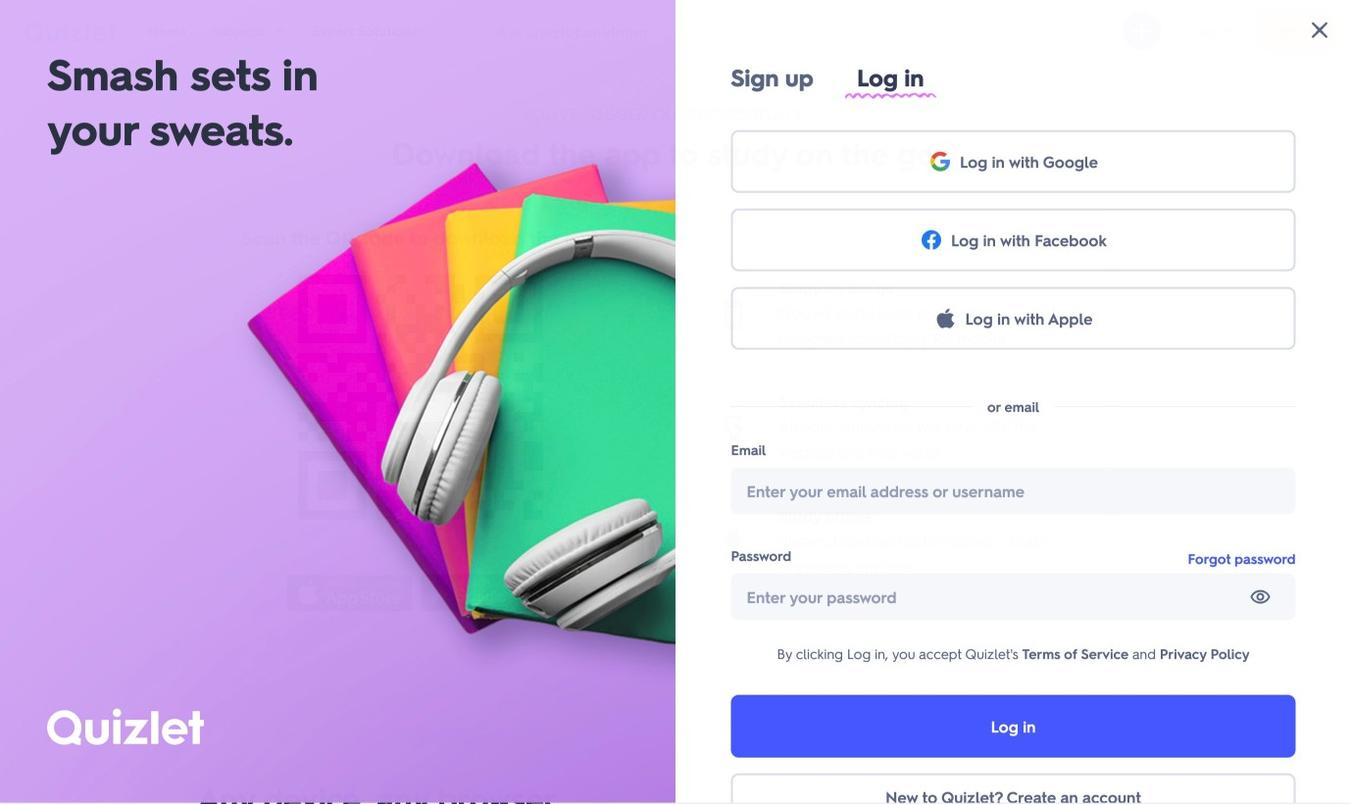Task type: locate. For each thing, give the bounding box(es) containing it.
google multicolor image
[[929, 151, 953, 175]]

1 horizontal spatial tab
[[845, 63, 937, 100]]

tab
[[731, 63, 814, 100], [845, 63, 937, 100]]

mobile image
[[719, 299, 750, 331]]

facebook image
[[920, 230, 944, 253]]

search image
[[474, 24, 489, 40]]

download image
[[719, 528, 750, 559]]

0 horizontal spatial tab
[[731, 63, 814, 100]]

quizlet image
[[24, 20, 117, 42], [24, 21, 117, 42], [47, 710, 204, 753], [47, 710, 204, 747]]

tab list
[[731, 63, 1296, 100]]

None search field
[[461, 12, 1092, 50]]

close modal element
[[1305, 16, 1336, 47]]

dialog
[[0, 0, 1352, 804]]

close x image
[[1309, 20, 1332, 43]]

Password password field
[[747, 579, 1281, 618]]



Task type: vqa. For each thing, say whether or not it's contained in the screenshot.
MALE
no



Task type: describe. For each thing, give the bounding box(es) containing it.
1 tab from the left
[[731, 63, 814, 100]]

zap image
[[719, 414, 750, 445]]

2 tab from the left
[[845, 63, 937, 100]]

apple image
[[934, 308, 958, 332]]

Email text field
[[747, 473, 1281, 512]]

eye image
[[1249, 587, 1273, 610]]



